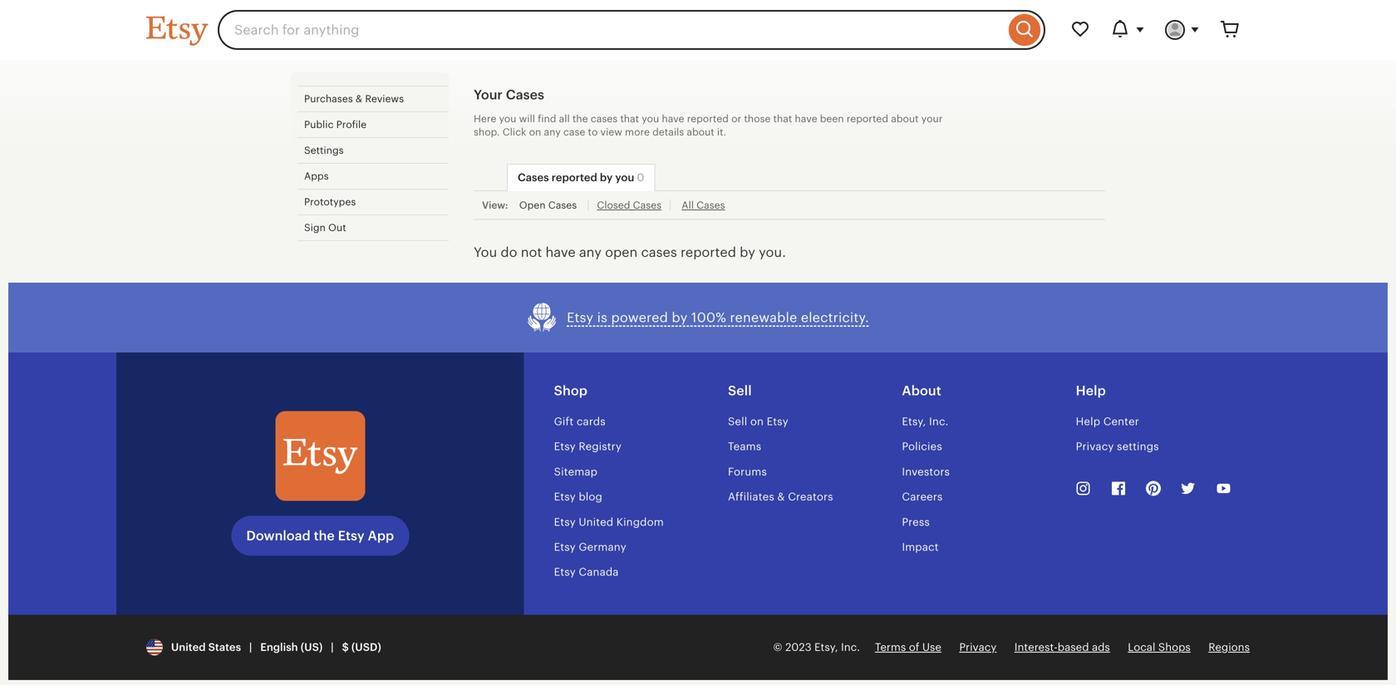 Task type: describe. For each thing, give the bounding box(es) containing it.
1 horizontal spatial inc.
[[930, 415, 949, 428]]

your
[[922, 113, 943, 124]]

1 horizontal spatial you
[[616, 171, 635, 184]]

1 vertical spatial on
[[751, 415, 764, 428]]

forums link
[[728, 466, 767, 478]]

closed cases
[[597, 200, 662, 211]]

find
[[538, 113, 557, 124]]

terms of use
[[876, 641, 942, 654]]

cases for closed cases
[[633, 200, 662, 211]]

sell for sell
[[728, 383, 752, 398]]

policies
[[902, 440, 943, 453]]

electricity.
[[801, 310, 870, 325]]

2 that from the left
[[774, 113, 793, 124]]

sell on etsy link
[[728, 415, 789, 428]]

details
[[653, 126, 684, 138]]

shops
[[1159, 641, 1191, 654]]

reported up it.
[[687, 113, 729, 124]]

it.
[[718, 126, 727, 138]]

0 vertical spatial united
[[579, 516, 614, 528]]

profile
[[336, 119, 367, 130]]

about
[[902, 383, 942, 398]]

privacy link
[[960, 641, 997, 654]]

you
[[474, 245, 497, 260]]

1 vertical spatial etsy,
[[815, 641, 839, 654]]

cards
[[577, 415, 606, 428]]

gift cards
[[554, 415, 606, 428]]

based
[[1058, 641, 1090, 654]]

1 horizontal spatial about
[[892, 113, 919, 124]]

privacy for privacy settings
[[1077, 440, 1115, 453]]

all
[[559, 113, 570, 124]]

1 horizontal spatial etsy,
[[902, 415, 927, 428]]

press link
[[902, 516, 930, 528]]

cases for open cases
[[549, 200, 577, 211]]

etsy for etsy germany
[[554, 541, 576, 553]]

kingdom
[[617, 516, 664, 528]]

sign
[[304, 222, 326, 233]]

©
[[774, 641, 783, 654]]

© 2023 etsy, inc.
[[774, 641, 861, 654]]

on inside 'here you will find all the cases that you have reported or those that have been reported about your shop. click on any case to view more details about it.'
[[529, 126, 542, 138]]

blog
[[579, 491, 603, 503]]

etsy is powered by 100% renewable electricity.
[[567, 310, 870, 325]]

apps link
[[298, 164, 449, 189]]

privacy settings
[[1077, 440, 1160, 453]]

download
[[246, 529, 311, 544]]

open
[[605, 245, 638, 260]]

regions
[[1209, 641, 1251, 654]]

not
[[521, 245, 542, 260]]

sitemap
[[554, 466, 598, 478]]

cases for reported
[[641, 245, 677, 260]]

public profile
[[304, 119, 367, 130]]

0 horizontal spatial you
[[499, 113, 517, 124]]

germany
[[579, 541, 627, 553]]

reported up open cases
[[552, 171, 598, 184]]

etsy blog link
[[554, 491, 603, 503]]

impact link
[[902, 541, 939, 553]]

shop
[[554, 383, 588, 398]]

& for affiliates
[[778, 491, 785, 503]]

canada
[[579, 566, 619, 578]]

open
[[519, 200, 546, 211]]

renewable
[[730, 310, 798, 325]]

1 vertical spatial about
[[687, 126, 715, 138]]

download the etsy app
[[246, 529, 394, 544]]

etsy united kingdom
[[554, 516, 664, 528]]

purchases
[[304, 93, 353, 104]]

investors link
[[902, 466, 950, 478]]

etsy registry link
[[554, 440, 622, 453]]

view
[[601, 126, 623, 138]]

cases up open
[[518, 171, 549, 184]]

2 horizontal spatial you
[[642, 113, 660, 124]]

cases reported by you 0
[[518, 171, 645, 184]]

affiliates & creators
[[728, 491, 834, 503]]

etsy canada
[[554, 566, 619, 578]]

apps
[[304, 170, 329, 182]]

shop.
[[474, 126, 500, 138]]

purchases & reviews link
[[298, 86, 449, 111]]

terms
[[876, 641, 907, 654]]

here
[[474, 113, 497, 124]]

reviews
[[365, 93, 404, 104]]

help for help center
[[1077, 415, 1101, 428]]

states
[[208, 641, 241, 654]]

closed cases link
[[597, 200, 662, 211]]

etsy for etsy united kingdom
[[554, 516, 576, 528]]

etsy up forums link
[[767, 415, 789, 428]]

english
[[260, 641, 298, 654]]

impact
[[902, 541, 939, 553]]

1 | from the left
[[249, 641, 252, 654]]

purchases & reviews
[[304, 93, 404, 104]]

sign out link
[[298, 215, 449, 240]]

public profile link
[[298, 112, 449, 137]]

etsy for etsy registry
[[554, 440, 576, 453]]

terms of use link
[[876, 641, 942, 654]]

local
[[1129, 641, 1156, 654]]

closed
[[597, 200, 631, 211]]

etsy is powered by 100% renewable electricity. button
[[527, 303, 870, 333]]

etsy, inc. link
[[902, 415, 949, 428]]

app
[[368, 529, 394, 544]]

case
[[564, 126, 586, 138]]

or
[[732, 113, 742, 124]]

100%
[[692, 310, 727, 325]]



Task type: vqa. For each thing, say whether or not it's contained in the screenshot.
Categories "dropdown button"
no



Task type: locate. For each thing, give the bounding box(es) containing it.
those
[[745, 113, 771, 124]]

etsy united kingdom link
[[554, 516, 664, 528]]

affiliates & creators link
[[728, 491, 834, 503]]

registry
[[579, 440, 622, 453]]

careers link
[[902, 491, 943, 503]]

Search for anything text field
[[218, 10, 1005, 50]]

1 vertical spatial by
[[740, 245, 756, 260]]

1 that from the left
[[621, 113, 640, 124]]

reported down all cases
[[681, 245, 737, 260]]

etsy down gift
[[554, 440, 576, 453]]

the inside 'here you will find all the cases that you have reported or those that have been reported about your shop. click on any case to view more details about it.'
[[573, 113, 588, 124]]

| right states
[[249, 641, 252, 654]]

united
[[579, 516, 614, 528], [171, 641, 206, 654]]

0 horizontal spatial |
[[249, 641, 252, 654]]

all cases
[[682, 200, 726, 211]]

all
[[682, 200, 694, 211]]

public
[[304, 119, 334, 130]]

& inside "link"
[[356, 93, 363, 104]]

united states   |   english (us)   |   $ (usd)
[[166, 641, 381, 654]]

1 horizontal spatial have
[[662, 113, 685, 124]]

(us)
[[301, 641, 323, 654]]

etsy left 'blog'
[[554, 491, 576, 503]]

ads
[[1093, 641, 1111, 654]]

cases inside 'here you will find all the cases that you have reported or those that have been reported about your shop. click on any case to view more details about it.'
[[591, 113, 618, 124]]

have right not
[[546, 245, 576, 260]]

any left open
[[579, 245, 602, 260]]

2 | from the left
[[331, 641, 334, 654]]

interest-based ads link
[[1015, 641, 1111, 654]]

etsy left the 'canada'
[[554, 566, 576, 578]]

united right us icon
[[171, 641, 206, 654]]

sell up teams link
[[728, 415, 748, 428]]

1 help from the top
[[1077, 383, 1107, 398]]

0 horizontal spatial inc.
[[841, 641, 861, 654]]

0 horizontal spatial cases
[[591, 113, 618, 124]]

us image
[[146, 639, 163, 656]]

cases down '0'
[[633, 200, 662, 211]]

prototypes
[[304, 196, 356, 207]]

sell up sell on etsy
[[728, 383, 752, 398]]

0 vertical spatial sell
[[728, 383, 752, 398]]

0 vertical spatial etsy,
[[902, 415, 927, 428]]

about left it.
[[687, 126, 715, 138]]

0 vertical spatial help
[[1077, 383, 1107, 398]]

etsy left is
[[567, 310, 594, 325]]

| left $
[[331, 641, 334, 654]]

settings
[[304, 145, 344, 156]]

privacy for privacy link
[[960, 641, 997, 654]]

0 vertical spatial any
[[544, 126, 561, 138]]

regions button
[[1209, 640, 1251, 655]]

use
[[923, 641, 942, 654]]

cases right open
[[549, 200, 577, 211]]

local shops link
[[1129, 641, 1191, 654]]

1 vertical spatial the
[[314, 529, 335, 544]]

on
[[529, 126, 542, 138], [751, 415, 764, 428]]

0 horizontal spatial about
[[687, 126, 715, 138]]

0 horizontal spatial privacy
[[960, 641, 997, 654]]

(usd)
[[352, 641, 381, 654]]

forums
[[728, 466, 767, 478]]

0 vertical spatial inc.
[[930, 415, 949, 428]]

etsy,
[[902, 415, 927, 428], [815, 641, 839, 654]]

cases
[[591, 113, 618, 124], [641, 245, 677, 260]]

etsy canada link
[[554, 566, 619, 578]]

inc. left the terms
[[841, 641, 861, 654]]

&
[[356, 93, 363, 104], [778, 491, 785, 503]]

sitemap link
[[554, 466, 598, 478]]

1 vertical spatial cases
[[641, 245, 677, 260]]

open cases
[[519, 200, 577, 211]]

& left reviews
[[356, 93, 363, 104]]

help for help
[[1077, 383, 1107, 398]]

0 horizontal spatial that
[[621, 113, 640, 124]]

etsy blog
[[554, 491, 603, 503]]

you up more
[[642, 113, 660, 124]]

inc. up policies
[[930, 415, 949, 428]]

sell on etsy
[[728, 415, 789, 428]]

1 vertical spatial united
[[171, 641, 206, 654]]

1 horizontal spatial on
[[751, 415, 764, 428]]

cases up view
[[591, 113, 618, 124]]

etsy, right 2023
[[815, 641, 839, 654]]

affiliates
[[728, 491, 775, 503]]

$
[[342, 641, 349, 654]]

out
[[328, 222, 346, 233]]

2 horizontal spatial by
[[740, 245, 756, 260]]

2 sell from the top
[[728, 415, 748, 428]]

cases right open
[[641, 245, 677, 260]]

creators
[[788, 491, 834, 503]]

interest-
[[1015, 641, 1058, 654]]

of
[[909, 641, 920, 654]]

privacy down "help center" link
[[1077, 440, 1115, 453]]

on up teams link
[[751, 415, 764, 428]]

you up click
[[499, 113, 517, 124]]

privacy right use
[[960, 641, 997, 654]]

etsy left app
[[338, 529, 365, 544]]

by left you.
[[740, 245, 756, 260]]

0 horizontal spatial the
[[314, 529, 335, 544]]

0 horizontal spatial by
[[600, 171, 613, 184]]

etsy
[[567, 310, 594, 325], [767, 415, 789, 428], [554, 440, 576, 453], [554, 491, 576, 503], [554, 516, 576, 528], [338, 529, 365, 544], [554, 541, 576, 553], [554, 566, 576, 578]]

prototypes link
[[298, 190, 449, 215]]

press
[[902, 516, 930, 528]]

1 sell from the top
[[728, 383, 752, 398]]

any
[[544, 126, 561, 138], [579, 245, 602, 260]]

0 vertical spatial privacy
[[1077, 440, 1115, 453]]

all cases link
[[682, 200, 726, 211]]

0 vertical spatial the
[[573, 113, 588, 124]]

center
[[1104, 415, 1140, 428]]

teams
[[728, 440, 762, 453]]

any down find
[[544, 126, 561, 138]]

1 horizontal spatial any
[[579, 245, 602, 260]]

click
[[503, 126, 527, 138]]

you
[[499, 113, 517, 124], [642, 113, 660, 124], [616, 171, 635, 184]]

0 horizontal spatial on
[[529, 126, 542, 138]]

cases for your cases
[[506, 87, 545, 102]]

etsy down etsy blog
[[554, 516, 576, 528]]

1 vertical spatial inc.
[[841, 641, 861, 654]]

by left 100%
[[672, 310, 688, 325]]

0 horizontal spatial etsy,
[[815, 641, 839, 654]]

the right download
[[314, 529, 335, 544]]

privacy settings link
[[1077, 440, 1160, 453]]

your
[[474, 87, 503, 102]]

here you will find all the cases that you have reported or those that have been reported about your shop. click on any case to view more details about it.
[[474, 113, 943, 138]]

& for purchases
[[356, 93, 363, 104]]

1 horizontal spatial that
[[774, 113, 793, 124]]

0 vertical spatial cases
[[591, 113, 618, 124]]

cases for that
[[591, 113, 618, 124]]

is
[[598, 310, 608, 325]]

that up more
[[621, 113, 640, 124]]

2 vertical spatial by
[[672, 310, 688, 325]]

etsy inside button
[[567, 310, 594, 325]]

do
[[501, 245, 518, 260]]

1 vertical spatial any
[[579, 245, 602, 260]]

1 horizontal spatial united
[[579, 516, 614, 528]]

& left the creators
[[778, 491, 785, 503]]

1 vertical spatial privacy
[[960, 641, 997, 654]]

any inside 'here you will find all the cases that you have reported or those that have been reported about your shop. click on any case to view more details about it.'
[[544, 126, 561, 138]]

0 horizontal spatial united
[[171, 641, 206, 654]]

1 vertical spatial sell
[[728, 415, 748, 428]]

investors
[[902, 466, 950, 478]]

1 horizontal spatial |
[[331, 641, 334, 654]]

0 vertical spatial by
[[600, 171, 613, 184]]

cases up will on the top left of the page
[[506, 87, 545, 102]]

you.
[[759, 245, 786, 260]]

have left been at the top right of page
[[795, 113, 818, 124]]

have
[[662, 113, 685, 124], [795, 113, 818, 124], [546, 245, 576, 260]]

powered
[[612, 310, 669, 325]]

by up the closed
[[600, 171, 613, 184]]

1 horizontal spatial by
[[672, 310, 688, 325]]

reported right been at the top right of page
[[847, 113, 889, 124]]

1 vertical spatial &
[[778, 491, 785, 503]]

0 vertical spatial on
[[529, 126, 542, 138]]

the up case
[[573, 113, 588, 124]]

2023
[[786, 641, 812, 654]]

1 horizontal spatial cases
[[641, 245, 677, 260]]

by
[[600, 171, 613, 184], [740, 245, 756, 260], [672, 310, 688, 325]]

united down 'blog'
[[579, 516, 614, 528]]

banner
[[116, 0, 1281, 60]]

you left '0'
[[616, 171, 635, 184]]

you do not have any open cases reported by you.
[[474, 245, 786, 260]]

etsy up etsy canada link
[[554, 541, 576, 553]]

settings
[[1118, 440, 1160, 453]]

cases right all
[[697, 200, 726, 211]]

policies link
[[902, 440, 943, 453]]

0
[[637, 171, 645, 184]]

1 vertical spatial help
[[1077, 415, 1101, 428]]

main content
[[291, 60, 1106, 283]]

that right those
[[774, 113, 793, 124]]

etsy for etsy is powered by 100% renewable electricity.
[[567, 310, 594, 325]]

will
[[519, 113, 535, 124]]

help left center
[[1077, 415, 1101, 428]]

0 vertical spatial about
[[892, 113, 919, 124]]

to
[[588, 126, 598, 138]]

2 help from the top
[[1077, 415, 1101, 428]]

more
[[625, 126, 650, 138]]

etsy for etsy blog
[[554, 491, 576, 503]]

on down will on the top left of the page
[[529, 126, 542, 138]]

1 horizontal spatial privacy
[[1077, 440, 1115, 453]]

None search field
[[218, 10, 1046, 50]]

have up details
[[662, 113, 685, 124]]

etsy for etsy canada
[[554, 566, 576, 578]]

about left your
[[892, 113, 919, 124]]

help
[[1077, 383, 1107, 398], [1077, 415, 1101, 428]]

0 vertical spatial &
[[356, 93, 363, 104]]

help center link
[[1077, 415, 1140, 428]]

view:
[[482, 200, 508, 211]]

help up "help center" link
[[1077, 383, 1107, 398]]

1 horizontal spatial the
[[573, 113, 588, 124]]

your cases
[[474, 87, 545, 102]]

by inside button
[[672, 310, 688, 325]]

sell for sell on etsy
[[728, 415, 748, 428]]

privacy
[[1077, 440, 1115, 453], [960, 641, 997, 654]]

2 horizontal spatial have
[[795, 113, 818, 124]]

help center
[[1077, 415, 1140, 428]]

etsy germany link
[[554, 541, 627, 553]]

reported
[[687, 113, 729, 124], [847, 113, 889, 124], [552, 171, 598, 184], [681, 245, 737, 260]]

0 horizontal spatial any
[[544, 126, 561, 138]]

cases for all cases
[[697, 200, 726, 211]]

careers
[[902, 491, 943, 503]]

that
[[621, 113, 640, 124], [774, 113, 793, 124]]

etsy, up policies
[[902, 415, 927, 428]]

0 horizontal spatial &
[[356, 93, 363, 104]]

main content containing your cases
[[291, 60, 1106, 283]]

0 horizontal spatial have
[[546, 245, 576, 260]]

1 horizontal spatial &
[[778, 491, 785, 503]]



